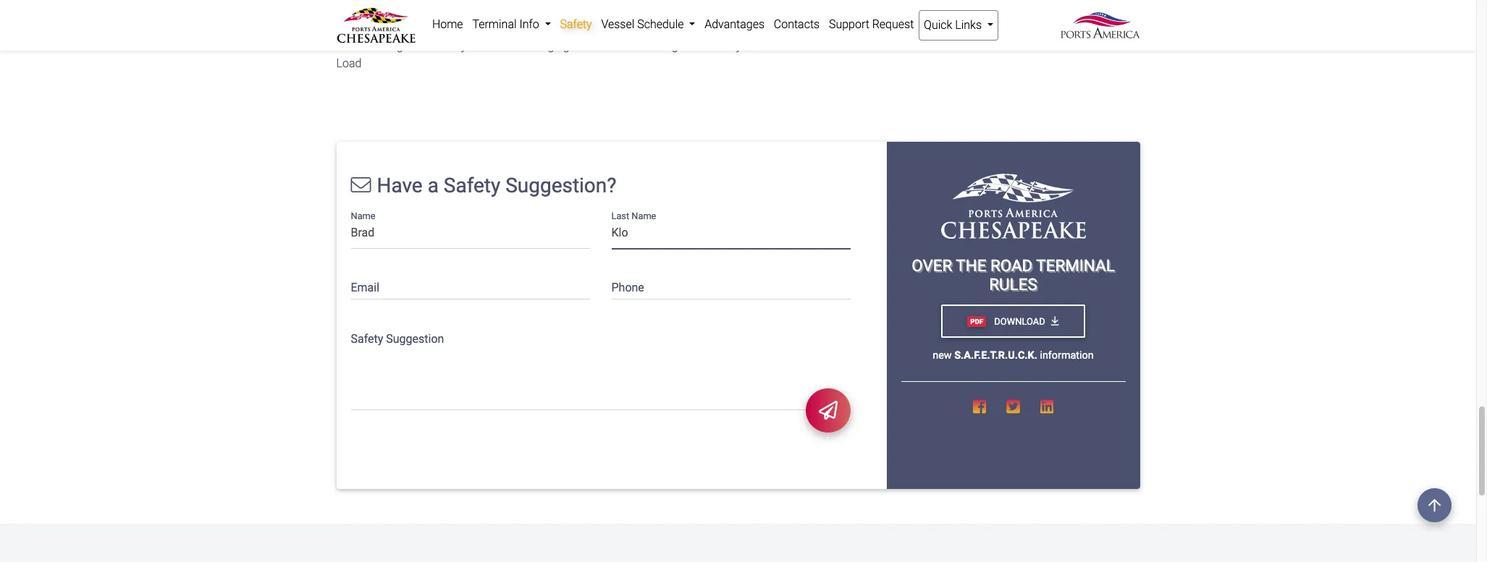 Task type: vqa. For each thing, say whether or not it's contained in the screenshot.
tab list
no



Task type: describe. For each thing, give the bounding box(es) containing it.
new
[[933, 350, 952, 362]]

swinging
[[523, 39, 570, 53]]

safety down advantages
[[710, 39, 742, 53]]

video for #7
[[744, 39, 773, 53]]

safety suggestion
[[351, 332, 444, 346]]

safety left suggestion
[[351, 332, 383, 346]]

1 - from the left
[[372, 39, 375, 53]]

Name text field
[[351, 221, 590, 249]]

support request
[[829, 17, 914, 31]]

s.a.f.e.t.r.u.c.k.
[[955, 350, 1038, 362]]

road
[[991, 256, 1033, 275]]

terminal
[[472, 17, 517, 31]]

nmsa - longshore safety video #7 - forklift
[[612, 39, 834, 53]]

request
[[872, 17, 914, 31]]

over
[[912, 256, 952, 275]]

support request link
[[824, 10, 919, 39]]

arrow to bottom image
[[1051, 316, 1059, 327]]

new s.a.f.e.t.r.u.c.k. information
[[933, 350, 1094, 362]]

pdf
[[971, 318, 984, 326]]

Last Name text field
[[612, 221, 851, 249]]

Email text field
[[351, 272, 590, 300]]

nmsa - longshore safety video #6 - swinging load
[[336, 39, 570, 70]]

#7
[[776, 39, 789, 53]]

load
[[336, 56, 362, 70]]

Safety Suggestion text field
[[351, 323, 851, 411]]

advantages
[[705, 17, 765, 31]]

video for #6
[[469, 39, 498, 53]]

linkedin image
[[1040, 400, 1054, 415]]

nmsa for nmsa - longshore safety video #7 - forklift
[[612, 39, 644, 53]]

advantages link
[[700, 10, 769, 39]]

safety link
[[555, 10, 597, 39]]

home link
[[428, 10, 468, 39]]

longshore for nmsa - longshore safety video #7 - forklift
[[653, 39, 707, 53]]



Task type: locate. For each thing, give the bounding box(es) containing it.
safety right a
[[444, 173, 501, 197]]

vessel schedule
[[601, 17, 687, 31]]

2 longshore from the left
[[653, 39, 707, 53]]

2 - from the left
[[517, 39, 520, 53]]

2 name from the left
[[632, 211, 656, 221]]

twitter square image
[[1007, 400, 1020, 415]]

over the road terminal rules
[[912, 256, 1115, 294]]

2 nmsa from the left
[[612, 39, 644, 53]]

Phone text field
[[612, 272, 851, 300]]

terminal
[[1036, 256, 1115, 275]]

1 longshore from the left
[[378, 39, 432, 53]]

longshore for nmsa - longshore safety video #6 - swinging load
[[378, 39, 432, 53]]

video left #6
[[469, 39, 498, 53]]

a
[[428, 173, 439, 197]]

name right last
[[632, 211, 656, 221]]

have
[[377, 173, 423, 197]]

name
[[351, 211, 376, 221], [632, 211, 656, 221]]

email
[[351, 281, 380, 295]]

#6
[[501, 39, 514, 53]]

nmsa inside nmsa - longshore safety video #6 - swinging load
[[336, 39, 369, 53]]

2 video from the left
[[744, 39, 773, 53]]

quick links link
[[919, 10, 999, 41]]

last
[[612, 211, 629, 221]]

vessel
[[601, 17, 635, 31]]

longshore
[[378, 39, 432, 53], [653, 39, 707, 53]]

1 horizontal spatial nmsa
[[612, 39, 644, 53]]

1 video from the left
[[469, 39, 498, 53]]

contacts
[[774, 17, 820, 31]]

3 - from the left
[[647, 39, 650, 53]]

safety down the home at left top
[[434, 39, 466, 53]]

suggestion?
[[506, 173, 617, 197]]

0 horizontal spatial video
[[469, 39, 498, 53]]

-
[[372, 39, 375, 53], [517, 39, 520, 53], [647, 39, 650, 53], [792, 39, 796, 53]]

video left #7
[[744, 39, 773, 53]]

1 horizontal spatial video
[[744, 39, 773, 53]]

safety up swinging
[[560, 17, 592, 31]]

0 horizontal spatial nmsa
[[336, 39, 369, 53]]

home
[[432, 17, 463, 31]]

longshore inside nmsa - longshore safety video #6 - swinging load
[[378, 39, 432, 53]]

terminal info link
[[468, 10, 555, 39]]

schedule
[[637, 17, 684, 31]]

quick
[[924, 18, 953, 32]]

links
[[955, 18, 982, 32]]

forklift
[[798, 39, 834, 53]]

last name
[[612, 211, 656, 221]]

seagirt terminal image
[[941, 173, 1086, 239]]

1 horizontal spatial name
[[632, 211, 656, 221]]

4 - from the left
[[792, 39, 796, 53]]

contacts link
[[769, 10, 824, 39]]

0 horizontal spatial name
[[351, 211, 376, 221]]

go to top image
[[1418, 489, 1452, 523]]

1 horizontal spatial longshore
[[653, 39, 707, 53]]

have a safety suggestion?
[[377, 173, 617, 197]]

0 horizontal spatial longshore
[[378, 39, 432, 53]]

facebook square image
[[973, 400, 986, 415]]

video
[[469, 39, 498, 53], [744, 39, 773, 53]]

the
[[956, 256, 987, 275]]

quick links
[[924, 18, 985, 32]]

rules
[[989, 276, 1037, 294]]

nmsa
[[336, 39, 369, 53], [612, 39, 644, 53]]

nmsa down the vessel
[[612, 39, 644, 53]]

support
[[829, 17, 870, 31]]

phone
[[612, 281, 644, 295]]

info
[[520, 17, 539, 31]]

safety inside nmsa - longshore safety video #6 - swinging load
[[434, 39, 466, 53]]

nmsa up "load"
[[336, 39, 369, 53]]

1 nmsa from the left
[[336, 39, 369, 53]]

vessel schedule link
[[597, 10, 700, 39]]

suggestion
[[386, 332, 444, 346]]

nmsa for nmsa - longshore safety video #6 - swinging load
[[336, 39, 369, 53]]

video inside nmsa - longshore safety video #6 - swinging load
[[469, 39, 498, 53]]

terminal info
[[472, 17, 542, 31]]

safety
[[560, 17, 592, 31], [434, 39, 466, 53], [710, 39, 742, 53], [444, 173, 501, 197], [351, 332, 383, 346]]

download
[[992, 316, 1045, 327]]

name up email
[[351, 211, 376, 221]]

information
[[1040, 350, 1094, 362]]

1 name from the left
[[351, 211, 376, 221]]



